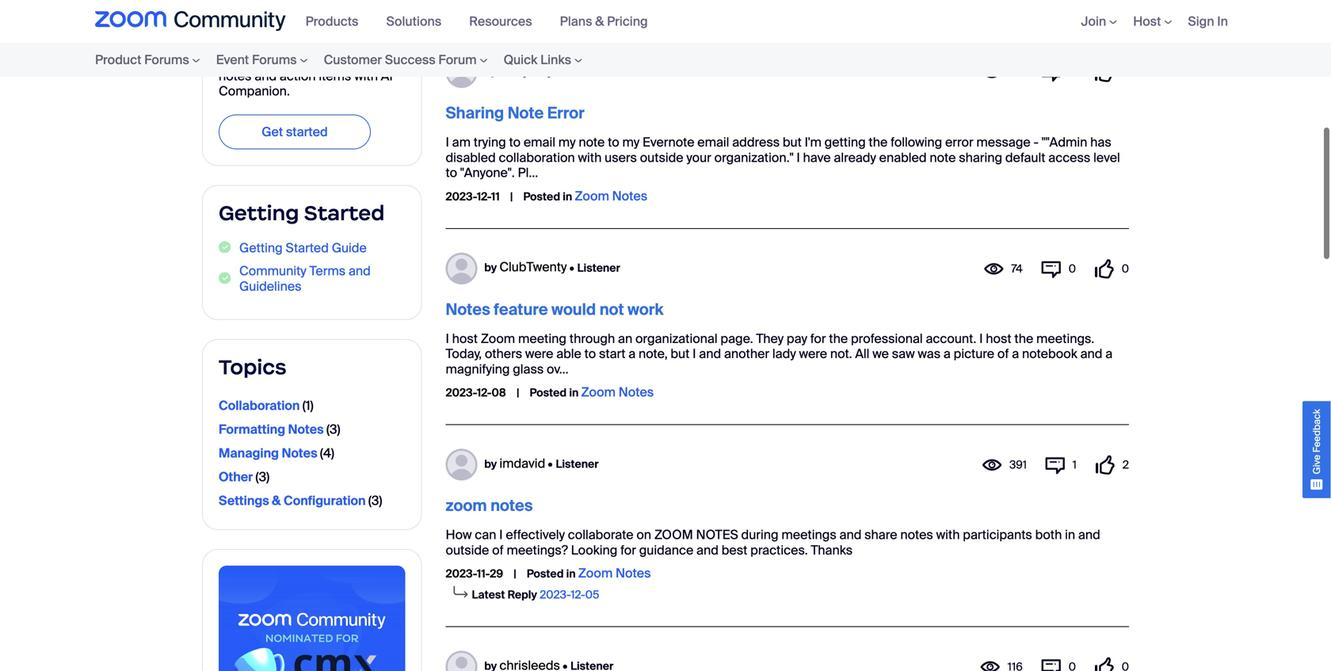 Task type: locate. For each thing, give the bounding box(es) containing it.
menu bar containing product forums
[[63, 43, 622, 77]]

1 horizontal spatial with
[[578, 149, 602, 166]]

0 horizontal spatial notes
[[219, 68, 252, 84]]

• right clubtwenty
[[570, 261, 575, 275]]

join link
[[1082, 13, 1118, 30]]

outside inside i am trying to email my note to my evernote email address but i'm getting the following error message - ""admin has disabled collaboration with users outside your organization." i have already enabled note sharing default access level to "anyone". pl...
[[640, 149, 684, 166]]

my down error
[[559, 134, 576, 151]]

collaborate
[[568, 527, 634, 544]]

plans
[[560, 13, 593, 30]]

notes inside the how can i effectively collaborate on zoom notes during meetings and share notes with participants both in and outside of meetings? looking for guidance and best practices. thanks
[[901, 527, 934, 544]]

posted down meetings?
[[527, 567, 564, 582]]

1 horizontal spatial 1
[[1073, 458, 1077, 473]]

sharing
[[446, 103, 504, 123]]

error
[[548, 103, 585, 123]]

3 right "configuration"
[[372, 493, 379, 509]]

with left 'participants'
[[937, 527, 960, 544]]

by
[[485, 64, 497, 79], [485, 261, 497, 275], [485, 457, 497, 472]]

|
[[510, 189, 513, 204], [517, 386, 520, 400], [514, 567, 517, 582]]

for
[[811, 331, 826, 347], [621, 542, 637, 559]]

1 vertical spatial with
[[578, 149, 602, 166]]

for right pay
[[811, 331, 826, 347]]

chayblay image
[[446, 56, 478, 88]]

| for note
[[510, 189, 513, 204]]

effectively
[[506, 527, 565, 544]]

imdavid image
[[446, 449, 478, 481]]

in right "both"
[[1066, 527, 1076, 544]]

-
[[1034, 134, 1039, 151]]

posted for note
[[524, 189, 561, 204]]

in for 2023-12-11 | posted in zoom notes
[[563, 189, 573, 204]]

2023- down magnifying
[[446, 386, 477, 400]]

1 vertical spatial posted
[[530, 386, 567, 400]]

0 vertical spatial posted
[[524, 189, 561, 204]]

1 vertical spatial outside
[[446, 542, 489, 559]]

getting up community in the top left of the page
[[239, 240, 283, 256]]

notes
[[613, 188, 648, 204], [446, 300, 491, 320], [619, 384, 654, 401], [288, 421, 324, 438], [282, 445, 318, 462], [616, 565, 651, 582]]

0 vertical spatial for
[[811, 331, 826, 347]]

2023- for 2023-11-29 | posted in zoom notes latest reply 2023-12-05
[[446, 567, 477, 582]]

zoom inside 2023-11-29 | posted in zoom notes latest reply 2023-12-05
[[579, 565, 613, 582]]

1 horizontal spatial host
[[986, 331, 1012, 347]]

listener inside by imdavid • listener
[[556, 457, 599, 472]]

with left users
[[578, 149, 602, 166]]

1 vertical spatial meeting
[[518, 331, 567, 347]]

1 horizontal spatial notes
[[491, 496, 533, 516]]

outside left your
[[640, 149, 684, 166]]

listener up not
[[578, 261, 621, 275]]

by right 'clubtwenty' image
[[485, 261, 497, 275]]

2023-12-05 link
[[540, 588, 600, 602]]

| right 11
[[510, 189, 513, 204]]

zoom notes link down users
[[575, 188, 648, 204]]

2 vertical spatial listener
[[556, 457, 599, 472]]

but inside i host zoom meeting through an organizational page. they pay for the professional account. i host the meetings. today, others were able to start a note, but i and another lady were not. all we saw was a picture of a notebook and a magnifying glass ov...
[[671, 346, 690, 362]]

1 vertical spatial started
[[286, 240, 329, 256]]

users
[[605, 149, 637, 166]]

2 horizontal spatial with
[[937, 527, 960, 544]]

in down able
[[569, 386, 579, 400]]

managing
[[219, 445, 279, 462]]

were left not.
[[799, 346, 828, 362]]

1 vertical spatial &
[[272, 493, 281, 509]]

2 horizontal spatial •
[[570, 261, 575, 275]]

2 vertical spatial |
[[514, 567, 517, 582]]

2 vertical spatial by
[[485, 457, 497, 472]]

pay
[[787, 331, 808, 347]]

with left ai
[[354, 68, 378, 84]]

0 vertical spatial |
[[510, 189, 513, 204]]

12- down the looking
[[571, 588, 586, 602]]

0 vertical spatial meeting
[[356, 52, 404, 69]]

2 vertical spatial posted
[[527, 567, 564, 582]]

1 vertical spatial by
[[485, 261, 497, 275]]

2 vertical spatial zoom notes link
[[579, 565, 651, 582]]

getting up getting started guide link
[[219, 200, 299, 226]]

• right imdavid link
[[548, 457, 553, 472]]

| right 29
[[514, 567, 517, 582]]

0 horizontal spatial •
[[548, 457, 553, 472]]

with inside i am trying to email my note to my evernote email address but i'm getting the following error message - ""admin has disabled collaboration with users outside your organization." i have already enabled note sharing default access level to "anyone". pl...
[[578, 149, 602, 166]]

1 my from the left
[[559, 134, 576, 151]]

posted down ov...
[[530, 386, 567, 400]]

were left able
[[526, 346, 554, 362]]

meetings
[[782, 527, 837, 544]]

by inside by chayblay • listener
[[485, 64, 497, 79]]

"anyone".
[[460, 165, 515, 181]]

i up magnifying
[[446, 331, 449, 347]]

| right 08 at the bottom left of page
[[517, 386, 520, 400]]

0 vertical spatial listener
[[564, 64, 607, 79]]

2 were from the left
[[799, 346, 828, 362]]

0 horizontal spatial outside
[[446, 542, 489, 559]]

we
[[873, 346, 889, 362]]

2 vertical spatial •
[[548, 457, 553, 472]]

• right chayblay link
[[556, 64, 561, 79]]

zoom down users
[[575, 188, 610, 204]]

topics
[[219, 354, 287, 380]]

1 vertical spatial 12-
[[477, 386, 492, 400]]

but
[[783, 134, 802, 151], [671, 346, 690, 362]]

glass
[[513, 361, 544, 378]]

product
[[95, 52, 141, 68]]

posted inside 2023-12-11 | posted in zoom notes
[[524, 189, 561, 204]]

notes inside 2023-11-29 | posted in zoom notes latest reply 2023-12-05
[[616, 565, 651, 582]]

1 vertical spatial •
[[570, 261, 575, 275]]

zoom
[[575, 188, 610, 204], [481, 331, 515, 347], [581, 384, 616, 401], [579, 565, 613, 582]]

1 a from the left
[[629, 346, 636, 362]]

| inside 2023-12-08 | posted in zoom notes
[[517, 386, 520, 400]]

42
[[1010, 65, 1023, 80]]

zoom up 05
[[579, 565, 613, 582]]

1 vertical spatial of
[[492, 542, 504, 559]]

forums
[[144, 52, 189, 68], [252, 52, 297, 68]]

2023-12-08 | posted in zoom notes
[[446, 384, 654, 401]]

2023- inside 2023-12-11 | posted in zoom notes
[[446, 189, 477, 204]]

notes up 4
[[288, 421, 324, 438]]

evernote
[[643, 134, 695, 151]]

by chayblay • listener
[[485, 63, 607, 79]]

0 horizontal spatial the
[[829, 331, 848, 347]]

started inside getting started guide community terms and guidelines
[[286, 240, 329, 256]]

1 vertical spatial for
[[621, 542, 637, 559]]

notes
[[696, 527, 739, 544]]

2 vertical spatial notes
[[901, 527, 934, 544]]

started
[[304, 200, 385, 226], [286, 240, 329, 256]]

1 vertical spatial |
[[517, 386, 520, 400]]

2 horizontal spatial 3
[[372, 493, 379, 509]]

zoom notes link down start
[[581, 384, 654, 401]]

1 forums from the left
[[144, 52, 189, 68]]

in inside 2023-12-11 | posted in zoom notes
[[563, 189, 573, 204]]

1 by from the top
[[485, 64, 497, 79]]

the left all
[[829, 331, 848, 347]]

notes inside automatically generate meeting notes and action items with ai companion.
[[219, 68, 252, 84]]

2 forums from the left
[[252, 52, 297, 68]]

listener for would
[[578, 261, 621, 275]]

sharing note error
[[446, 103, 585, 123]]

forums for event forums
[[252, 52, 297, 68]]

1 horizontal spatial but
[[783, 134, 802, 151]]

start
[[599, 346, 626, 362]]

by inside by imdavid • listener
[[485, 457, 497, 472]]

of inside i host zoom meeting through an organizational page. they pay for the professional account. i host the meetings. today, others were able to start a note, but i and another lady were not. all we saw was a picture of a notebook and a magnifying glass ov...
[[998, 346, 1010, 362]]

1 vertical spatial 3
[[259, 469, 266, 485]]

action
[[280, 68, 316, 84]]

a right meetings.
[[1106, 346, 1113, 362]]

2023- for 2023-12-11 | posted in zoom notes
[[446, 189, 477, 204]]

solutions link
[[386, 13, 454, 30]]

0 vertical spatial with
[[354, 68, 378, 84]]

• inside by clubtwenty • listener
[[570, 261, 575, 275]]

1 horizontal spatial for
[[811, 331, 826, 347]]

picture
[[954, 346, 995, 362]]

2023- inside 2023-12-08 | posted in zoom notes
[[446, 386, 477, 400]]

started up terms
[[286, 240, 329, 256]]

2 a from the left
[[944, 346, 951, 362]]

0 horizontal spatial were
[[526, 346, 554, 362]]

12- inside 2023-12-08 | posted in zoom notes
[[477, 386, 492, 400]]

• inside by chayblay • listener
[[556, 64, 561, 79]]

meeting inside i host zoom meeting through an organizational page. they pay for the professional account. i host the meetings. today, others were able to start a note, but i and another lady were not. all we saw was a picture of a notebook and a magnifying glass ov...
[[518, 331, 567, 347]]

forums up companion.
[[252, 52, 297, 68]]

12- inside 2023-12-11 | posted in zoom notes
[[477, 189, 492, 204]]

success
[[385, 52, 436, 68]]

with inside the how can i effectively collaborate on zoom notes during meetings and share notes with participants both in and outside of meetings? looking for guidance and best practices. thanks
[[937, 527, 960, 544]]

to down am
[[446, 165, 457, 181]]

0 horizontal spatial &
[[272, 493, 281, 509]]

notes down on
[[616, 565, 651, 582]]

0 horizontal spatial with
[[354, 68, 378, 84]]

products
[[306, 13, 359, 30]]

forums down community.title image
[[144, 52, 189, 68]]

terms
[[310, 263, 346, 280]]

11
[[492, 189, 500, 204]]

zoom
[[446, 496, 487, 516]]

2023- up latest
[[446, 567, 477, 582]]

posted inside 2023-12-08 | posted in zoom notes
[[530, 386, 567, 400]]

organization."
[[715, 149, 794, 166]]

listener for error
[[564, 64, 607, 79]]

outside up 11-
[[446, 542, 489, 559]]

1 horizontal spatial outside
[[640, 149, 684, 166]]

and right "both"
[[1079, 527, 1101, 544]]

0 vertical spatial 12-
[[477, 189, 492, 204]]

menu bar containing join
[[1058, 0, 1237, 43]]

0 vertical spatial •
[[556, 64, 561, 79]]

0 vertical spatial of
[[998, 346, 1010, 362]]

host up magnifying
[[452, 331, 478, 347]]

i right note,
[[693, 346, 696, 362]]

0 horizontal spatial meeting
[[356, 52, 404, 69]]

a left notebook
[[1013, 346, 1020, 362]]

a right was
[[944, 346, 951, 362]]

notes left 4
[[282, 445, 318, 462]]

0 vertical spatial getting
[[219, 200, 299, 226]]

work
[[628, 300, 664, 320]]

but right note,
[[671, 346, 690, 362]]

3 by from the top
[[485, 457, 497, 472]]

1 inside collaboration 1 formatting notes 3 managing notes 4 other 3 settings & configuration 3
[[306, 397, 310, 414]]

in inside 2023-11-29 | posted in zoom notes latest reply 2023-12-05
[[567, 567, 576, 582]]

am
[[452, 134, 471, 151]]

the left meetings.
[[1015, 331, 1034, 347]]

&
[[596, 13, 604, 30], [272, 493, 281, 509]]

notes down 'clubtwenty' image
[[446, 300, 491, 320]]

1 horizontal spatial my
[[623, 134, 640, 151]]

2023- left 11
[[446, 189, 477, 204]]

posted for feature
[[530, 386, 567, 400]]

2 vertical spatial 12-
[[571, 588, 586, 602]]

1 vertical spatial but
[[671, 346, 690, 362]]

0 horizontal spatial my
[[559, 134, 576, 151]]

1 vertical spatial listener
[[578, 261, 621, 275]]

1
[[306, 397, 310, 414], [1073, 458, 1077, 473]]

0 horizontal spatial 1
[[306, 397, 310, 414]]

in up "2023-12-05" link on the left
[[567, 567, 576, 582]]

1 horizontal spatial the
[[869, 134, 888, 151]]

by right "imdavid" icon
[[485, 457, 497, 472]]

i left have
[[797, 149, 800, 166]]

and right notebook
[[1081, 346, 1103, 362]]

2
[[1123, 458, 1130, 473]]

following
[[891, 134, 943, 151]]

menu bar containing products
[[298, 0, 668, 43]]

for inside i host zoom meeting through an organizational page. they pay for the professional account. i host the meetings. today, others were able to start a note, but i and another lady were not. all we saw was a picture of a notebook and a magnifying glass ov...
[[811, 331, 826, 347]]

getting started
[[219, 200, 385, 226]]

note down error
[[579, 134, 605, 151]]

1 horizontal spatial &
[[596, 13, 604, 30]]

i right can
[[500, 527, 503, 544]]

1 horizontal spatial 3
[[330, 421, 337, 438]]

zoom notes link for error
[[575, 188, 648, 204]]

1 vertical spatial 1
[[1073, 458, 1077, 473]]

guide
[[332, 240, 367, 256]]

& right the "settings"
[[272, 493, 281, 509]]

0 vertical spatial 1
[[306, 397, 310, 414]]

practices.
[[751, 542, 808, 559]]

started up guide
[[304, 200, 385, 226]]

get started
[[262, 124, 328, 140]]

1 horizontal spatial were
[[799, 346, 828, 362]]

generate
[[301, 52, 353, 69]]

enabled
[[880, 149, 927, 166]]

0 horizontal spatial email
[[524, 134, 556, 151]]

i left am
[[446, 134, 449, 151]]

email down the note
[[524, 134, 556, 151]]

email left address
[[698, 134, 730, 151]]

12-
[[477, 189, 492, 204], [477, 386, 492, 400], [571, 588, 586, 602]]

0 vertical spatial 3
[[330, 421, 337, 438]]

i right account.
[[980, 331, 983, 347]]

• inside by imdavid • listener
[[548, 457, 553, 472]]

today,
[[446, 346, 482, 362]]

imdavid link
[[500, 455, 546, 472]]

and left action
[[255, 68, 277, 84]]

0 vertical spatial started
[[304, 200, 385, 226]]

listener inside by clubtwenty • listener
[[578, 261, 621, 275]]

by for sharing
[[485, 64, 497, 79]]

0 vertical spatial by
[[485, 64, 497, 79]]

collaboration
[[499, 149, 575, 166]]

0 vertical spatial &
[[596, 13, 604, 30]]

for left on
[[621, 542, 637, 559]]

& right plans on the left top
[[596, 13, 604, 30]]

another
[[725, 346, 770, 362]]

in inside 2023-12-08 | posted in zoom notes
[[569, 386, 579, 400]]

2 host from the left
[[986, 331, 1012, 347]]

my left evernote
[[623, 134, 640, 151]]

looking
[[571, 542, 618, 559]]

listener up error
[[564, 64, 607, 79]]

1 horizontal spatial email
[[698, 134, 730, 151]]

a right start
[[629, 346, 636, 362]]

0 horizontal spatial note
[[579, 134, 605, 151]]

list
[[219, 395, 405, 514]]

in for 2023-12-08 | posted in zoom notes
[[569, 386, 579, 400]]

zoom down start
[[581, 384, 616, 401]]

getting for getting started guide community terms and guidelines
[[239, 240, 283, 256]]

pl...
[[518, 165, 538, 181]]

1 left 2
[[1073, 458, 1077, 473]]

zoom notes link
[[575, 188, 648, 204], [581, 384, 654, 401], [579, 565, 651, 582]]

zoom for 2023-12-08 | posted in zoom notes
[[581, 384, 616, 401]]

0 vertical spatial but
[[783, 134, 802, 151]]

listener right imdavid
[[556, 457, 599, 472]]

12- inside 2023-11-29 | posted in zoom notes latest reply 2023-12-05
[[571, 588, 586, 602]]

forums inside event forums link
[[252, 52, 297, 68]]

1 vertical spatial getting
[[239, 240, 283, 256]]

zoom notes link up 05
[[579, 565, 651, 582]]

0 horizontal spatial host
[[452, 331, 478, 347]]

but left 'i'm'
[[783, 134, 802, 151]]

3 down managing notes 'link'
[[259, 469, 266, 485]]

and down guide
[[349, 263, 371, 280]]

12- down magnifying
[[477, 386, 492, 400]]

menu bar
[[298, 0, 668, 43], [1058, 0, 1237, 43], [63, 43, 622, 77]]

forums for product forums
[[144, 52, 189, 68]]

2 horizontal spatial notes
[[901, 527, 934, 544]]

0 vertical spatial outside
[[640, 149, 684, 166]]

the right getting
[[869, 134, 888, 151]]

forums inside product forums link
[[144, 52, 189, 68]]

12- down "anyone".
[[477, 189, 492, 204]]

customer success forum link
[[316, 43, 496, 77]]

in down collaboration
[[563, 189, 573, 204]]

0 horizontal spatial forums
[[144, 52, 189, 68]]

1 horizontal spatial forums
[[252, 52, 297, 68]]

2 vertical spatial 3
[[372, 493, 379, 509]]

0 horizontal spatial but
[[671, 346, 690, 362]]

links
[[541, 52, 572, 68]]

1 down topics heading
[[306, 397, 310, 414]]

note left the sharing
[[930, 149, 956, 166]]

0 horizontal spatial of
[[492, 542, 504, 559]]

""admin
[[1042, 134, 1088, 151]]

posted inside 2023-11-29 | posted in zoom notes latest reply 2023-12-05
[[527, 567, 564, 582]]

trying
[[474, 134, 506, 151]]

getting inside getting started guide community terms and guidelines
[[239, 240, 283, 256]]

0 vertical spatial zoom notes link
[[575, 188, 648, 204]]

zoom up magnifying
[[481, 331, 515, 347]]

of up 29
[[492, 542, 504, 559]]

1 vertical spatial zoom notes link
[[581, 384, 654, 401]]

2 by from the top
[[485, 261, 497, 275]]

2 vertical spatial with
[[937, 527, 960, 544]]

not
[[600, 300, 624, 320]]

community.title image
[[95, 11, 286, 32]]

email
[[524, 134, 556, 151], [698, 134, 730, 151]]

for inside the how can i effectively collaborate on zoom notes during meetings and share notes with participants both in and outside of meetings? looking for guidance and best practices. thanks
[[621, 542, 637, 559]]

notes down users
[[613, 188, 648, 204]]

0 horizontal spatial for
[[621, 542, 637, 559]]

0
[[1069, 65, 1077, 80], [1122, 65, 1130, 80], [1069, 261, 1077, 276], [1122, 261, 1130, 276]]

getting for getting started
[[219, 200, 299, 226]]

1 horizontal spatial meeting
[[518, 331, 567, 347]]

3 up 4
[[330, 421, 337, 438]]

| inside 2023-12-11 | posted in zoom notes
[[510, 189, 513, 204]]

posted down pl... at top
[[524, 189, 561, 204]]

with inside automatically generate meeting notes and action items with ai companion.
[[354, 68, 378, 84]]

by right chayblay icon
[[485, 64, 497, 79]]

zoom
[[655, 527, 693, 544]]

host right account.
[[986, 331, 1012, 347]]

community
[[239, 263, 307, 280]]

meetings?
[[507, 542, 568, 559]]

of right "picture"
[[998, 346, 1010, 362]]

resources
[[469, 13, 532, 30]]

notes feature would not work link
[[446, 300, 664, 320]]

1 horizontal spatial of
[[998, 346, 1010, 362]]

& inside menu bar
[[596, 13, 604, 30]]

by inside by clubtwenty • listener
[[485, 261, 497, 275]]

1 horizontal spatial •
[[556, 64, 561, 79]]

of
[[998, 346, 1010, 362], [492, 542, 504, 559]]

to right able
[[585, 346, 596, 362]]

sign in link
[[1189, 13, 1229, 30]]

how can i effectively collaborate on zoom notes during meetings and share notes with participants both in and outside of meetings? looking for guidance and best practices. thanks
[[446, 527, 1101, 559]]

listener inside by chayblay • listener
[[564, 64, 607, 79]]

0 vertical spatial notes
[[219, 68, 252, 84]]

0 horizontal spatial 3
[[259, 469, 266, 485]]



Task type: describe. For each thing, give the bounding box(es) containing it.
1 email from the left
[[524, 134, 556, 151]]

products link
[[306, 13, 371, 30]]

other link
[[219, 466, 253, 488]]

3 a from the left
[[1013, 346, 1020, 362]]

note
[[508, 103, 544, 123]]

can
[[475, 527, 497, 544]]

they
[[757, 331, 784, 347]]

outside inside the how can i effectively collaborate on zoom notes during meetings and share notes with participants both in and outside of meetings? looking for guidance and best practices. thanks
[[446, 542, 489, 559]]

| inside 2023-11-29 | posted in zoom notes latest reply 2023-12-05
[[514, 567, 517, 582]]

event
[[216, 52, 249, 68]]

2 my from the left
[[623, 134, 640, 151]]

clubtwenty image
[[446, 253, 478, 285]]

managing notes link
[[219, 442, 318, 464]]

customer
[[324, 52, 382, 68]]

zoom for 2023-11-29 | posted in zoom notes latest reply 2023-12-05
[[579, 565, 613, 582]]

imdavid
[[500, 455, 546, 472]]

• for error
[[556, 64, 561, 79]]

by for notes
[[485, 261, 497, 275]]

2023- right reply
[[540, 588, 571, 602]]

zoom notes link for would
[[581, 384, 654, 401]]

2 email from the left
[[698, 134, 730, 151]]

product forums
[[95, 52, 189, 68]]

how
[[446, 527, 472, 544]]

getting started guide link
[[239, 240, 367, 256]]

05
[[586, 588, 600, 602]]

your
[[687, 149, 712, 166]]

2023- for 2023-12-08 | posted in zoom notes
[[446, 386, 477, 400]]

started for getting started guide community terms and guidelines
[[286, 240, 329, 256]]

error
[[946, 134, 974, 151]]

ov...
[[547, 361, 569, 378]]

note,
[[639, 346, 668, 362]]

zoom inside i host zoom meeting through an organizational page. they pay for the professional account. i host the meetings. today, others were able to start a note, but i and another lady were not. all we saw was a picture of a notebook and a magnifying glass ov...
[[481, 331, 515, 347]]

able
[[557, 346, 582, 362]]

| for feature
[[517, 386, 520, 400]]

join
[[1082, 13, 1107, 30]]

items
[[319, 68, 351, 84]]

4 a from the left
[[1106, 346, 1113, 362]]

plans & pricing link
[[560, 13, 660, 30]]

but inside i am trying to email my note to my evernote email address but i'm getting the following error message - ""admin has disabled collaboration with users outside your organization." i have already enabled note sharing default access level to "anyone". pl...
[[783, 134, 802, 151]]

settings & configuration link
[[219, 490, 366, 512]]

address
[[733, 134, 780, 151]]

29
[[490, 567, 503, 582]]

quick links link
[[496, 43, 591, 77]]

thanks
[[811, 542, 853, 559]]

product forums link
[[95, 43, 208, 77]]

chayblay link
[[500, 63, 554, 79]]

page.
[[721, 331, 754, 347]]

12- for notes
[[477, 386, 492, 400]]

feature
[[494, 300, 548, 320]]

meeting inside automatically generate meeting notes and action items with ai companion.
[[356, 52, 404, 69]]

collaboration 1 formatting notes 3 managing notes 4 other 3 settings & configuration 3
[[219, 397, 379, 509]]

and left share
[[840, 527, 862, 544]]

1 vertical spatial notes
[[491, 496, 533, 516]]

access
[[1049, 149, 1091, 166]]

professional
[[851, 331, 923, 347]]

latest
[[472, 588, 505, 602]]

i inside the how can i effectively collaborate on zoom notes during meetings and share notes with participants both in and outside of meetings? looking for guidance and best practices. thanks
[[500, 527, 503, 544]]

automatically generate meeting notes and action items with ai companion.
[[219, 52, 404, 99]]

2023-11-29 | posted in zoom notes latest reply 2023-12-05
[[446, 565, 651, 602]]

menu bar for event forums
[[298, 0, 668, 43]]

and left another
[[699, 346, 722, 362]]

both
[[1036, 527, 1063, 544]]

zoom for 2023-12-11 | posted in zoom notes
[[575, 188, 610, 204]]

chayblay
[[500, 63, 554, 79]]

configuration
[[284, 493, 366, 509]]

formatting notes link
[[219, 418, 324, 441]]

plans & pricing
[[560, 13, 648, 30]]

community terms and guidelines link
[[239, 263, 405, 295]]

menu bar for get started
[[63, 43, 622, 77]]

in inside the how can i effectively collaborate on zoom notes during meetings and share notes with participants both in and outside of meetings? looking for guidance and best practices. thanks
[[1066, 527, 1076, 544]]

started for getting started
[[304, 200, 385, 226]]

2 horizontal spatial the
[[1015, 331, 1034, 347]]

sign in
[[1189, 13, 1229, 30]]

zoom notes link
[[446, 496, 533, 516]]

during
[[742, 527, 779, 544]]

1 were from the left
[[526, 346, 554, 362]]

of inside the how can i effectively collaborate on zoom notes during meetings and share notes with participants both in and outside of meetings? looking for guidance and best practices. thanks
[[492, 542, 504, 559]]

guidelines
[[239, 278, 302, 295]]

to inside i host zoom meeting through an organizational page. they pay for the professional account. i host the meetings. today, others were able to start a note, but i and another lady were not. all we saw was a picture of a notebook and a magnifying glass ov...
[[585, 346, 596, 362]]

collaboration link
[[219, 395, 300, 417]]

to right the trying
[[509, 134, 521, 151]]

default
[[1006, 149, 1046, 166]]

event forums link
[[208, 43, 316, 77]]

the inside i am trying to email my note to my evernote email address but i'm getting the following error message - ""admin has disabled collaboration with users outside your organization." i have already enabled note sharing default access level to "anyone". pl...
[[869, 134, 888, 151]]

on
[[637, 527, 652, 544]]

reply
[[508, 588, 537, 602]]

message
[[977, 134, 1031, 151]]

solutions
[[386, 13, 442, 30]]

391
[[1010, 458, 1027, 473]]

74
[[1012, 261, 1023, 276]]

2023-12-11 | posted in zoom notes
[[446, 188, 648, 204]]

resources link
[[469, 13, 544, 30]]

in
[[1218, 13, 1229, 30]]

best
[[722, 542, 748, 559]]

getting started guide community terms and guidelines
[[239, 240, 371, 295]]

collaboration
[[219, 397, 300, 414]]

notes down note,
[[619, 384, 654, 401]]

topics heading
[[219, 354, 405, 380]]

forum
[[439, 52, 477, 68]]

have
[[803, 149, 831, 166]]

event forums
[[216, 52, 297, 68]]

1 host from the left
[[452, 331, 478, 347]]

in for 2023-11-29 | posted in zoom notes latest reply 2023-12-05
[[567, 567, 576, 582]]

sharing
[[959, 149, 1003, 166]]

list containing collaboration
[[219, 395, 405, 514]]

ai
[[381, 68, 393, 84]]

chrisleeds image
[[446, 651, 478, 671]]

1 horizontal spatial note
[[930, 149, 956, 166]]

disabled
[[446, 149, 496, 166]]

account.
[[926, 331, 977, 347]]

would
[[552, 300, 596, 320]]

was
[[918, 346, 941, 362]]

• for would
[[570, 261, 575, 275]]

level
[[1094, 149, 1121, 166]]

& inside collaboration 1 formatting notes 3 managing notes 4 other 3 settings & configuration 3
[[272, 493, 281, 509]]

clubtwenty
[[500, 259, 567, 276]]

11-
[[477, 567, 490, 582]]

sharing note error link
[[446, 103, 585, 123]]

by for zoom
[[485, 457, 497, 472]]

magnifying
[[446, 361, 510, 378]]

started
[[286, 124, 328, 140]]

getting
[[825, 134, 866, 151]]

and left best
[[697, 542, 719, 559]]

getting started heading
[[219, 200, 405, 226]]

08
[[492, 386, 506, 400]]

sign
[[1189, 13, 1215, 30]]

and inside getting started guide community terms and guidelines
[[349, 263, 371, 280]]

customer success forum
[[324, 52, 477, 68]]

to left evernote
[[608, 134, 620, 151]]

clubtwenty link
[[500, 259, 567, 276]]

all
[[856, 346, 870, 362]]

12- for sharing
[[477, 189, 492, 204]]

and inside automatically generate meeting notes and action items with ai companion.
[[255, 68, 277, 84]]



Task type: vqa. For each thing, say whether or not it's contained in the screenshot.
bottom 15
no



